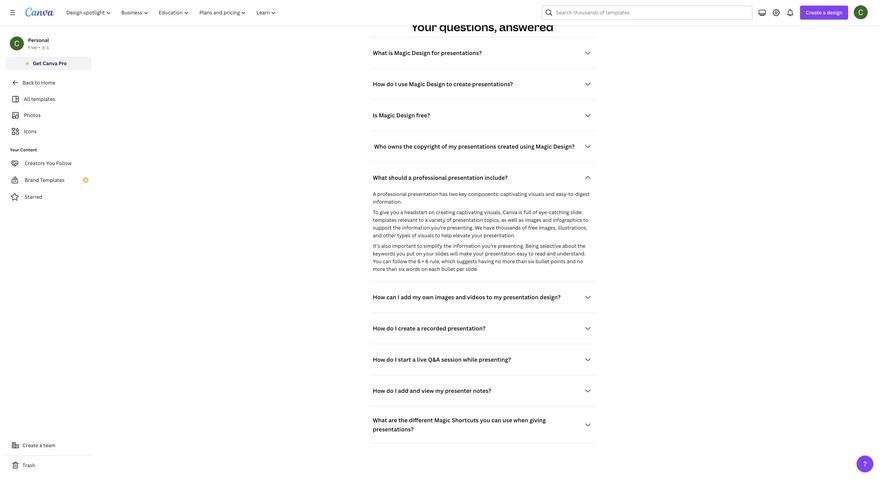 Task type: locate. For each thing, give the bounding box(es) containing it.
my inside dropdown button
[[449, 143, 457, 151]]

images up "free"
[[525, 217, 542, 224]]

0 horizontal spatial captivating
[[456, 209, 483, 216]]

3 do from the top
[[387, 356, 394, 364]]

starred link
[[6, 190, 91, 204]]

1 vertical spatial create
[[398, 325, 416, 333]]

to
[[35, 79, 40, 86], [446, 80, 452, 88], [419, 217, 424, 224], [583, 217, 588, 224], [435, 232, 440, 239], [417, 243, 422, 250], [529, 251, 534, 257], [487, 294, 492, 302]]

0 horizontal spatial you
[[46, 160, 55, 167]]

0 vertical spatial design
[[412, 49, 430, 57]]

1 horizontal spatial your
[[411, 19, 437, 34]]

0 vertical spatial you
[[390, 209, 399, 216]]

1 what from the top
[[373, 49, 387, 57]]

creators you follow link
[[6, 157, 91, 171]]

0 vertical spatial can
[[383, 258, 391, 265]]

types
[[397, 232, 410, 239]]

my right the view
[[435, 388, 444, 395]]

1 vertical spatial use
[[503, 417, 512, 425]]

1 do from the top
[[387, 80, 394, 88]]

1 how from the top
[[373, 80, 385, 88]]

presenting. inside to give you a headstart on creating captivating visuals, canva is full of eye-catching slide templates relevant to a variety of presentation topics, as well as images and infographics to support the information you're presenting. we have thousands of free images, illustrations, and other types of visuals to help elevate your presentation.
[[447, 225, 474, 231]]

canva left pro at the top left of page
[[43, 60, 57, 67]]

1 vertical spatial add
[[398, 388, 409, 395]]

1 vertical spatial more
[[373, 266, 385, 273]]

2 vertical spatial presentations?
[[373, 426, 414, 434]]

what inside what are the different magic shortcuts you can use when giving presentations?
[[373, 417, 387, 425]]

magic right different
[[434, 417, 451, 425]]

how inside dropdown button
[[373, 325, 385, 333]]

and up "images," on the right top of page
[[543, 217, 552, 224]]

and left videos
[[456, 294, 466, 302]]

presenting. up the elevate
[[447, 225, 474, 231]]

1 horizontal spatial you're
[[482, 243, 497, 250]]

it's also important to simplify the information you're presenting. being selective about the keywords you put on your slides will make your presentation easy to read and understand. you can follow the 6 × 6 rule, which suggests having no more than six bullet points and no more than six words on each bullet per slide.
[[373, 243, 586, 273]]

is inside dropdown button
[[389, 49, 393, 57]]

0 vertical spatial presentations?
[[441, 49, 482, 57]]

1 vertical spatial visuals
[[418, 232, 434, 239]]

bullet down read
[[536, 258, 549, 265]]

presentation?
[[448, 325, 486, 333]]

free
[[528, 225, 538, 231]]

create left "design"
[[806, 9, 822, 16]]

use up is magic design free?
[[398, 80, 408, 88]]

0 vertical spatial your
[[411, 19, 437, 34]]

1 horizontal spatial 6
[[425, 258, 429, 265]]

6 right ×
[[425, 258, 429, 265]]

your down we
[[472, 232, 482, 239]]

a left "design"
[[823, 9, 826, 16]]

Search search field
[[556, 6, 748, 19]]

create left team
[[22, 443, 38, 449]]

professional up 'information.'
[[377, 191, 407, 198]]

presentation up key
[[448, 174, 483, 182]]

0 vertical spatial is
[[389, 49, 393, 57]]

do for add
[[387, 388, 394, 395]]

presentations? inside what are the different magic shortcuts you can use when giving presentations?
[[373, 426, 414, 434]]

1 horizontal spatial no
[[577, 258, 583, 265]]

do inside dropdown button
[[387, 325, 394, 333]]

1 vertical spatial you
[[397, 251, 405, 257]]

i inside dropdown button
[[395, 325, 397, 333]]

0 vertical spatial images
[[525, 217, 542, 224]]

six down follow
[[399, 266, 405, 273]]

1 vertical spatial bullet
[[441, 266, 455, 273]]

of right copyright
[[442, 143, 447, 151]]

use left when
[[503, 417, 512, 425]]

0 horizontal spatial no
[[495, 258, 501, 265]]

0 horizontal spatial you're
[[431, 225, 446, 231]]

as right the well
[[519, 217, 524, 224]]

2 what from the top
[[373, 174, 387, 182]]

create for create a team
[[22, 443, 38, 449]]

information
[[402, 225, 430, 231], [453, 243, 481, 250]]

give
[[380, 209, 389, 216]]

captivating inside to give you a headstart on creating captivating visuals, canva is full of eye-catching slide templates relevant to a variety of presentation topics, as well as images and infographics to support the information you're presenting. we have thousands of free images, illustrations, and other types of visuals to help elevate your presentation.
[[456, 209, 483, 216]]

0 horizontal spatial bullet
[[441, 266, 455, 273]]

0 vertical spatial templates
[[31, 96, 55, 102]]

presenter
[[445, 388, 472, 395]]

1 horizontal spatial visuals
[[528, 191, 545, 198]]

more down keywords
[[373, 266, 385, 273]]

0 vertical spatial create
[[454, 80, 471, 88]]

as left the well
[[501, 217, 507, 224]]

1 vertical spatial design
[[427, 80, 445, 88]]

a left variety
[[425, 217, 428, 224]]

0 horizontal spatial templates
[[31, 96, 55, 102]]

presentation inside how can i add my own images and videos to my presentation design? dropdown button
[[503, 294, 539, 302]]

six
[[528, 258, 534, 265], [399, 266, 405, 273]]

how for how do i create a recorded presentation?
[[373, 325, 385, 333]]

magic right using
[[536, 143, 552, 151]]

0 vertical spatial create
[[806, 9, 822, 16]]

create inside 'button'
[[22, 443, 38, 449]]

design left free?
[[396, 112, 415, 119]]

brand
[[25, 177, 39, 184]]

information up make on the right bottom of page
[[453, 243, 481, 250]]

my
[[449, 143, 457, 151], [413, 294, 421, 302], [494, 294, 502, 302], [435, 388, 444, 395]]

0 horizontal spatial is
[[389, 49, 393, 57]]

how can i add my own images and videos to my presentation design?
[[373, 294, 561, 302]]

captivating inside a professional presentation has two key components: captivating visuals and easy-to-digest information.
[[501, 191, 527, 198]]

the inside dropdown button
[[403, 143, 413, 151]]

1 horizontal spatial as
[[519, 217, 524, 224]]

1 horizontal spatial six
[[528, 258, 534, 265]]

0 horizontal spatial than
[[386, 266, 397, 273]]

a left live
[[412, 356, 416, 364]]

easy
[[517, 251, 527, 257]]

1 horizontal spatial create
[[454, 80, 471, 88]]

all templates
[[24, 96, 55, 102]]

the up words
[[408, 258, 416, 265]]

how do i create a recorded presentation?
[[373, 325, 486, 333]]

images right own
[[435, 294, 454, 302]]

4 how from the top
[[373, 356, 385, 364]]

suggests
[[457, 258, 477, 265]]

own
[[422, 294, 434, 302]]

a
[[823, 9, 826, 16], [408, 174, 412, 182], [400, 209, 403, 216], [425, 217, 428, 224], [417, 325, 420, 333], [412, 356, 416, 364], [39, 443, 42, 449]]

0 vertical spatial six
[[528, 258, 534, 265]]

presentations? right for
[[441, 49, 482, 57]]

words
[[406, 266, 420, 273]]

photos
[[24, 112, 41, 119]]

presentations? up is magic design free? dropdown button
[[472, 80, 513, 88]]

magic
[[394, 49, 410, 57], [409, 80, 425, 88], [379, 112, 395, 119], [536, 143, 552, 151], [434, 417, 451, 425]]

the right are
[[399, 417, 408, 425]]

and down selective at the right of the page
[[547, 251, 556, 257]]

4 do from the top
[[387, 388, 394, 395]]

0 vertical spatial captivating
[[501, 191, 527, 198]]

presentations
[[458, 143, 496, 151]]

add for and
[[398, 388, 409, 395]]

1 horizontal spatial you
[[373, 258, 382, 265]]

six down being at the bottom of page
[[528, 258, 534, 265]]

1 horizontal spatial presenting.
[[498, 243, 524, 250]]

you inside what are the different magic shortcuts you can use when giving presentations?
[[480, 417, 490, 425]]

2 vertical spatial what
[[373, 417, 387, 425]]

create inside dropdown button
[[398, 325, 416, 333]]

to
[[373, 209, 378, 216]]

0 vertical spatial what
[[373, 49, 387, 57]]

presenting. up easy in the bottom of the page
[[498, 243, 524, 250]]

2 vertical spatial design
[[396, 112, 415, 119]]

having
[[478, 258, 494, 265]]

add for my
[[401, 294, 411, 302]]

your
[[411, 19, 437, 34], [10, 147, 19, 153]]

bullet down which on the bottom of the page
[[441, 266, 455, 273]]

presentations? inside dropdown button
[[441, 49, 482, 57]]

illustrations,
[[558, 225, 587, 231]]

1 vertical spatial create
[[22, 443, 38, 449]]

0 horizontal spatial information
[[402, 225, 430, 231]]

1 horizontal spatial templates
[[373, 217, 397, 224]]

on right put
[[416, 251, 422, 257]]

you right the give
[[390, 209, 399, 216]]

you up follow
[[397, 251, 405, 257]]

0 horizontal spatial create
[[398, 325, 416, 333]]

0 horizontal spatial create
[[22, 443, 38, 449]]

captivating up we
[[456, 209, 483, 216]]

how for how can i add my own images and videos to my presentation design?
[[373, 294, 385, 302]]

1 vertical spatial you
[[373, 258, 382, 265]]

can
[[383, 258, 391, 265], [387, 294, 396, 302], [492, 417, 501, 425]]

add left the view
[[398, 388, 409, 395]]

0 vertical spatial on
[[429, 209, 435, 216]]

1 horizontal spatial is
[[519, 209, 522, 216]]

on down ×
[[422, 266, 428, 273]]

a up "relevant"
[[400, 209, 403, 216]]

you right shortcuts
[[480, 417, 490, 425]]

you inside it's also important to simplify the information you're presenting. being selective about the keywords you put on your slides will make your presentation easy to read and understand. you can follow the 6 × 6 rule, which suggests having no more than six bullet points and no more than six words on each bullet per slide.
[[397, 251, 405, 257]]

presentation up headstart
[[408, 191, 438, 198]]

1 horizontal spatial bullet
[[536, 258, 549, 265]]

1 horizontal spatial create
[[806, 9, 822, 16]]

how do i add and view my presenter notes? button
[[370, 384, 595, 398]]

of down creating
[[447, 217, 452, 224]]

canva up the well
[[503, 209, 517, 216]]

icons
[[24, 128, 37, 135]]

each
[[429, 266, 440, 273]]

canva
[[43, 60, 57, 67], [503, 209, 517, 216]]

2 how from the top
[[373, 294, 385, 302]]

a
[[373, 191, 376, 198]]

visuals up simplify
[[418, 232, 434, 239]]

0 vertical spatial add
[[401, 294, 411, 302]]

presentation left design?
[[503, 294, 539, 302]]

0 horizontal spatial visuals
[[418, 232, 434, 239]]

1 as from the left
[[501, 217, 507, 224]]

simplify
[[424, 243, 442, 250]]

1 vertical spatial canva
[[503, 209, 517, 216]]

1 vertical spatial information
[[453, 243, 481, 250]]

1 horizontal spatial use
[[503, 417, 512, 425]]

shortcuts
[[452, 417, 479, 425]]

0 horizontal spatial canva
[[43, 60, 57, 67]]

2 vertical spatial on
[[422, 266, 428, 273]]

put
[[407, 251, 415, 257]]

visuals
[[528, 191, 545, 198], [418, 232, 434, 239]]

templates right all
[[31, 96, 55, 102]]

templates inside to give you a headstart on creating captivating visuals, canva is full of eye-catching slide templates relevant to a variety of presentation topics, as well as images and infographics to support the information you're presenting. we have thousands of free images, illustrations, and other types of visuals to help elevate your presentation.
[[373, 217, 397, 224]]

your questions, answered
[[411, 19, 554, 34]]

0 horizontal spatial presenting.
[[447, 225, 474, 231]]

1 horizontal spatial information
[[453, 243, 481, 250]]

personal
[[28, 37, 49, 44]]

1 vertical spatial templates
[[373, 217, 397, 224]]

you're down variety
[[431, 225, 446, 231]]

help
[[441, 232, 452, 239]]

templates down the give
[[373, 217, 397, 224]]

1 vertical spatial presenting.
[[498, 243, 524, 250]]

0 vertical spatial than
[[516, 258, 527, 265]]

professional inside dropdown button
[[413, 174, 447, 182]]

6
[[418, 258, 421, 265], [425, 258, 429, 265]]

1 vertical spatial you're
[[482, 243, 497, 250]]

0 vertical spatial you're
[[431, 225, 446, 231]]

0 horizontal spatial as
[[501, 217, 507, 224]]

0 vertical spatial visuals
[[528, 191, 545, 198]]

professional
[[413, 174, 447, 182], [377, 191, 407, 198]]

presentation up having on the right bottom of page
[[485, 251, 516, 257]]

the up types
[[393, 225, 401, 231]]

design down for
[[427, 80, 445, 88]]

and inside a professional presentation has two key components: captivating visuals and easy-to-digest information.
[[546, 191, 555, 198]]

captivating up full
[[501, 191, 527, 198]]

of right types
[[412, 232, 417, 239]]

on
[[429, 209, 435, 216], [416, 251, 422, 257], [422, 266, 428, 273]]

is
[[373, 112, 378, 119]]

presentation inside to give you a headstart on creating captivating visuals, canva is full of eye-catching slide templates relevant to a variety of presentation topics, as well as images and infographics to support the information you're presenting. we have thousands of free images, illustrations, and other types of visuals to help elevate your presentation.
[[453, 217, 483, 224]]

your content
[[10, 147, 37, 153]]

6 left ×
[[418, 258, 421, 265]]

1 horizontal spatial images
[[525, 217, 542, 224]]

0 horizontal spatial use
[[398, 80, 408, 88]]

brand templates link
[[6, 173, 91, 187]]

we
[[475, 225, 482, 231]]

1 horizontal spatial canva
[[503, 209, 517, 216]]

design inside is magic design free? dropdown button
[[396, 112, 415, 119]]

make
[[459, 251, 472, 257]]

2 no from the left
[[577, 258, 583, 265]]

view
[[422, 388, 434, 395]]

more right having on the right bottom of page
[[503, 258, 515, 265]]

design inside "how do i use magic design to create presentations?" dropdown button
[[427, 80, 445, 88]]

brand templates
[[25, 177, 65, 184]]

0 vertical spatial canva
[[43, 60, 57, 67]]

you down keywords
[[373, 258, 382, 265]]

information inside to give you a headstart on creating captivating visuals, canva is full of eye-catching slide templates relevant to a variety of presentation topics, as well as images and infographics to support the information you're presenting. we have thousands of free images, illustrations, and other types of visuals to help elevate your presentation.
[[402, 225, 430, 231]]

create inside dropdown button
[[454, 80, 471, 88]]

professional up the has in the top of the page
[[413, 174, 447, 182]]

created
[[498, 143, 519, 151]]

the inside to give you a headstart on creating captivating visuals, canva is full of eye-catching slide templates relevant to a variety of presentation topics, as well as images and infographics to support the information you're presenting. we have thousands of free images, illustrations, and other types of visuals to help elevate your presentation.
[[393, 225, 401, 231]]

0 horizontal spatial your
[[10, 147, 19, 153]]

magic left for
[[394, 49, 410, 57]]

1 vertical spatial images
[[435, 294, 454, 302]]

should
[[389, 174, 407, 182]]

of inside dropdown button
[[442, 143, 447, 151]]

no
[[495, 258, 501, 265], [577, 258, 583, 265]]

what is magic design for presentations? button
[[370, 46, 595, 60]]

while
[[463, 356, 478, 364]]

understand.
[[557, 251, 586, 257]]

free
[[28, 45, 37, 51]]

1 vertical spatial captivating
[[456, 209, 483, 216]]

design left for
[[412, 49, 430, 57]]

1 vertical spatial is
[[519, 209, 522, 216]]

use
[[398, 80, 408, 88], [503, 417, 512, 425]]

1 horizontal spatial captivating
[[501, 191, 527, 198]]

1 vertical spatial what
[[373, 174, 387, 182]]

and down understand.
[[567, 258, 576, 265]]

1 vertical spatial presentations?
[[472, 80, 513, 88]]

visuals up eye-
[[528, 191, 545, 198]]

you're
[[431, 225, 446, 231], [482, 243, 497, 250]]

no down understand.
[[577, 258, 583, 265]]

notes?
[[473, 388, 491, 395]]

5 how from the top
[[373, 388, 385, 395]]

0 vertical spatial information
[[402, 225, 430, 231]]

has
[[440, 191, 448, 198]]

None search field
[[542, 6, 753, 20]]

1 vertical spatial professional
[[377, 191, 407, 198]]

design
[[412, 49, 430, 57], [427, 80, 445, 88], [396, 112, 415, 119]]

i for how do i use magic design to create presentations?
[[395, 80, 397, 88]]

create for create a design
[[806, 9, 822, 16]]

what should a professional presentation include? button
[[370, 171, 595, 185]]

1 vertical spatial your
[[10, 147, 19, 153]]

0 horizontal spatial six
[[399, 266, 405, 273]]

your up what is magic design for presentations?
[[411, 19, 437, 34]]

than down easy in the bottom of the page
[[516, 258, 527, 265]]

0 vertical spatial you
[[46, 160, 55, 167]]

digest
[[575, 191, 590, 198]]

and down support
[[373, 232, 382, 239]]

the
[[403, 143, 413, 151], [393, 225, 401, 231], [444, 243, 452, 250], [578, 243, 585, 250], [408, 258, 416, 265], [399, 417, 408, 425]]

0 horizontal spatial images
[[435, 294, 454, 302]]

my left presentations
[[449, 143, 457, 151]]

a left recorded at the bottom of the page
[[417, 325, 420, 333]]

on inside to give you a headstart on creating captivating visuals, canva is full of eye-catching slide templates relevant to a variety of presentation topics, as well as images and infographics to support the information you're presenting. we have thousands of free images, illustrations, and other types of visuals to help elevate your presentation.
[[429, 209, 435, 216]]

to give you a headstart on creating captivating visuals, canva is full of eye-catching slide templates relevant to a variety of presentation topics, as well as images and infographics to support the information you're presenting. we have thousands of free images, illustrations, and other types of visuals to help elevate your presentation.
[[373, 209, 588, 239]]

presentations? down are
[[373, 426, 414, 434]]

add left own
[[401, 294, 411, 302]]

get
[[33, 60, 41, 67]]

who owns the copyright of my presentations created using magic design?
[[373, 143, 575, 151]]

components:
[[468, 191, 499, 198]]

design inside what is magic design for presentations? dropdown button
[[412, 49, 430, 57]]

2 vertical spatial you
[[480, 417, 490, 425]]

you're down presentation.
[[482, 243, 497, 250]]

do
[[387, 80, 394, 88], [387, 325, 394, 333], [387, 356, 394, 364], [387, 388, 394, 395]]

canva inside to give you a headstart on creating captivating visuals, canva is full of eye-catching slide templates relevant to a variety of presentation topics, as well as images and infographics to support the information you're presenting. we have thousands of free images, illustrations, and other types of visuals to help elevate your presentation.
[[503, 209, 517, 216]]

using
[[520, 143, 534, 151]]

the inside what are the different magic shortcuts you can use when giving presentations?
[[399, 417, 408, 425]]

your for your content
[[10, 147, 19, 153]]

3 how from the top
[[373, 325, 385, 333]]

and left easy-
[[546, 191, 555, 198]]

0 vertical spatial presenting.
[[447, 225, 474, 231]]

have
[[483, 225, 495, 231]]

the right owns
[[403, 143, 413, 151]]

0 vertical spatial professional
[[413, 174, 447, 182]]

my right videos
[[494, 294, 502, 302]]

what for what are the different magic shortcuts you can use when giving presentations?
[[373, 417, 387, 425]]

2 vertical spatial can
[[492, 417, 501, 425]]

2 do from the top
[[387, 325, 394, 333]]

photos link
[[10, 109, 87, 122]]

than down follow
[[386, 266, 397, 273]]

1 horizontal spatial professional
[[413, 174, 447, 182]]

recorded
[[421, 325, 446, 333]]

on up variety
[[429, 209, 435, 216]]

answered
[[499, 19, 554, 34]]

as
[[501, 217, 507, 224], [519, 217, 524, 224]]

design?
[[540, 294, 561, 302]]

presentation up we
[[453, 217, 483, 224]]

a left team
[[39, 443, 42, 449]]

full
[[524, 209, 531, 216]]

how
[[373, 80, 385, 88], [373, 294, 385, 302], [373, 325, 385, 333], [373, 356, 385, 364], [373, 388, 385, 395]]

you left follow
[[46, 160, 55, 167]]

no right having on the right bottom of page
[[495, 258, 501, 265]]

0 vertical spatial more
[[503, 258, 515, 265]]

selective
[[540, 243, 561, 250]]

do for create
[[387, 325, 394, 333]]

create inside dropdown button
[[806, 9, 822, 16]]

information down "relevant"
[[402, 225, 430, 231]]

you're inside it's also important to simplify the information you're presenting. being selective about the keywords you put on your slides will make your presentation easy to read and understand. you can follow the 6 × 6 rule, which suggests having no more than six bullet points and no more than six words on each bullet per slide.
[[482, 243, 497, 250]]

0 horizontal spatial professional
[[377, 191, 407, 198]]

your left content
[[10, 147, 19, 153]]

3 what from the top
[[373, 417, 387, 425]]



Task type: describe. For each thing, give the bounding box(es) containing it.
two
[[449, 191, 458, 198]]

support
[[373, 225, 392, 231]]

0 horizontal spatial more
[[373, 266, 385, 273]]

include?
[[485, 174, 508, 182]]

slides
[[435, 251, 449, 257]]

follow
[[56, 160, 72, 167]]

live
[[417, 356, 427, 364]]

canva inside button
[[43, 60, 57, 67]]

you inside to give you a headstart on creating captivating visuals, canva is full of eye-catching slide templates relevant to a variety of presentation topics, as well as images and infographics to support the information you're presenting. we have thousands of free images, illustrations, and other types of visuals to help elevate your presentation.
[[390, 209, 399, 216]]

all
[[24, 96, 30, 102]]

how can i add my own images and videos to my presentation design? button
[[370, 291, 595, 305]]

different
[[409, 417, 433, 425]]

i for how do i create a recorded presentation?
[[395, 325, 397, 333]]

captivating for visuals,
[[456, 209, 483, 216]]

your inside to give you a headstart on creating captivating visuals, canva is full of eye-catching slide templates relevant to a variety of presentation topics, as well as images and infographics to support the information you're presenting. we have thousands of free images, illustrations, and other types of visuals to help elevate your presentation.
[[472, 232, 482, 239]]

what for what should a professional presentation include?
[[373, 174, 387, 182]]

use inside what are the different magic shortcuts you can use when giving presentations?
[[503, 417, 512, 425]]

creators
[[25, 160, 45, 167]]

the right about
[[578, 243, 585, 250]]

2 as from the left
[[519, 217, 524, 224]]

is inside to give you a headstart on creating captivating visuals, canva is full of eye-catching slide templates relevant to a variety of presentation topics, as well as images and infographics to support the information you're presenting. we have thousands of free images, illustrations, and other types of visuals to help elevate your presentation.
[[519, 209, 522, 216]]

how for how do i add and view my presenter notes?
[[373, 388, 385, 395]]

q&a
[[428, 356, 440, 364]]

create a team
[[22, 443, 55, 449]]

1 no from the left
[[495, 258, 501, 265]]

creating
[[436, 209, 455, 216]]

eye-
[[539, 209, 549, 216]]

and left the view
[[410, 388, 420, 395]]

images inside to give you a headstart on creating captivating visuals, canva is full of eye-catching slide templates relevant to a variety of presentation topics, as well as images and infographics to support the information you're presenting. we have thousands of free images, illustrations, and other types of visuals to help elevate your presentation.
[[525, 217, 542, 224]]

owns
[[388, 143, 402, 151]]

icons link
[[10, 125, 87, 138]]

of left "free"
[[522, 225, 527, 231]]

presenting. inside it's also important to simplify the information you're presenting. being selective about the keywords you put on your slides will make your presentation easy to read and understand. you can follow the 6 × 6 rule, which suggests having no more than six bullet points and no more than six words on each bullet per slide.
[[498, 243, 524, 250]]

my left own
[[413, 294, 421, 302]]

variety
[[429, 217, 445, 224]]

i for how do i start a live q&a session while presenting?
[[395, 356, 397, 364]]

about
[[562, 243, 576, 250]]

i for how do i add and view my presenter notes?
[[395, 388, 397, 395]]

top level navigation element
[[62, 6, 282, 20]]

images inside how can i add my own images and videos to my presentation design? dropdown button
[[435, 294, 454, 302]]

create a design
[[806, 9, 843, 16]]

visuals inside a professional presentation has two key components: captivating visuals and easy-to-digest information.
[[528, 191, 545, 198]]

i for how can i add my own images and videos to my presentation design?
[[398, 294, 399, 302]]

back to home link
[[6, 76, 91, 90]]

your for your questions, answered
[[411, 19, 437, 34]]

which
[[441, 258, 455, 265]]

for
[[432, 49, 440, 57]]

can inside what are the different magic shortcuts you can use when giving presentations?
[[492, 417, 501, 425]]

topics,
[[484, 217, 500, 224]]

0 vertical spatial use
[[398, 80, 408, 88]]

presentation inside the what should a professional presentation include? dropdown button
[[448, 174, 483, 182]]

a inside 'button'
[[39, 443, 42, 449]]

what should a professional presentation include?
[[373, 174, 508, 182]]

magic up free?
[[409, 80, 425, 88]]

how for how do i use magic design to create presentations?
[[373, 80, 385, 88]]

get canva pro
[[33, 60, 67, 67]]

back to home
[[22, 79, 55, 86]]

0 vertical spatial bullet
[[536, 258, 549, 265]]

1 vertical spatial than
[[386, 266, 397, 273]]

free •
[[28, 45, 40, 51]]

important
[[392, 243, 416, 250]]

do for start
[[387, 356, 394, 364]]

per
[[457, 266, 465, 273]]

slide
[[571, 209, 582, 216]]

all templates link
[[10, 93, 87, 106]]

of right full
[[533, 209, 538, 216]]

follow
[[393, 258, 407, 265]]

headstart
[[404, 209, 427, 216]]

what are the different magic shortcuts you can use when giving presentations? button
[[370, 416, 595, 435]]

can inside it's also important to simplify the information you're presenting. being selective about the keywords you put on your slides will make your presentation easy to read and understand. you can follow the 6 × 6 rule, which suggests having no more than six bullet points and no more than six words on each bullet per slide.
[[383, 258, 391, 265]]

how do i create a recorded presentation? button
[[370, 322, 595, 336]]

elevate
[[453, 232, 470, 239]]

questions,
[[439, 19, 497, 34]]

1 vertical spatial on
[[416, 251, 422, 257]]

read
[[535, 251, 546, 257]]

creators you follow
[[25, 160, 72, 167]]

your down simplify
[[423, 251, 434, 257]]

rule,
[[430, 258, 440, 265]]

how do i start a live q&a session while presenting? button
[[370, 353, 595, 367]]

1 vertical spatial can
[[387, 294, 396, 302]]

copyright
[[414, 143, 440, 151]]

1
[[47, 45, 49, 51]]

free?
[[416, 112, 430, 119]]

trash
[[22, 463, 35, 469]]

also
[[381, 243, 391, 250]]

presentation inside a professional presentation has two key components: captivating visuals and easy-to-digest information.
[[408, 191, 438, 198]]

visuals inside to give you a headstart on creating captivating visuals, canva is full of eye-catching slide templates relevant to a variety of presentation topics, as well as images and infographics to support the information you're presenting. we have thousands of free images, illustrations, and other types of visuals to help elevate your presentation.
[[418, 232, 434, 239]]

your up having on the right bottom of page
[[473, 251, 484, 257]]

christina overa image
[[854, 5, 868, 19]]

1 6 from the left
[[418, 258, 421, 265]]

is magic design free? button
[[370, 109, 595, 123]]

how for how do i start a live q&a session while presenting?
[[373, 356, 385, 364]]

easy-
[[556, 191, 568, 198]]

relevant
[[398, 217, 418, 224]]

you inside it's also important to simplify the information you're presenting. being selective about the keywords you put on your slides will make your presentation easy to read and understand. you can follow the 6 × 6 rule, which suggests having no more than six bullet points and no more than six words on each bullet per slide.
[[373, 258, 382, 265]]

home
[[41, 79, 55, 86]]

1 vertical spatial six
[[399, 266, 405, 273]]

will
[[450, 251, 458, 257]]

are
[[389, 417, 397, 425]]

slide.
[[466, 266, 478, 273]]

session
[[441, 356, 462, 364]]

you're inside to give you a headstart on creating captivating visuals, canva is full of eye-catching slide templates relevant to a variety of presentation topics, as well as images and infographics to support the information you're presenting. we have thousands of free images, illustrations, and other types of visuals to help elevate your presentation.
[[431, 225, 446, 231]]

a right should
[[408, 174, 412, 182]]

professional inside a professional presentation has two key components: captivating visuals and easy-to-digest information.
[[377, 191, 407, 198]]

is magic design free?
[[373, 112, 430, 119]]

to-
[[568, 191, 575, 198]]

being
[[526, 243, 539, 250]]

who
[[374, 143, 387, 151]]

captivating for visuals
[[501, 191, 527, 198]]

magic inside what are the different magic shortcuts you can use when giving presentations?
[[434, 417, 451, 425]]

what is magic design for presentations?
[[373, 49, 482, 57]]

catching
[[549, 209, 569, 216]]

who owns the copyright of my presentations created using magic design? button
[[370, 140, 595, 154]]

magic right is at left top
[[379, 112, 395, 119]]

•
[[38, 45, 40, 51]]

the up slides
[[444, 243, 452, 250]]

presenting?
[[479, 356, 511, 364]]

presentation inside it's also important to simplify the information you're presenting. being selective about the keywords you put on your slides will make your presentation easy to read and understand. you can follow the 6 × 6 rule, which suggests having no more than six bullet points and no more than six words on each bullet per slide.
[[485, 251, 516, 257]]

what for what is magic design for presentations?
[[373, 49, 387, 57]]

presentation.
[[484, 232, 515, 239]]

start
[[398, 356, 411, 364]]

how do i add and view my presenter notes?
[[373, 388, 491, 395]]

how do i start a live q&a session while presenting?
[[373, 356, 511, 364]]

information inside it's also important to simplify the information you're presenting. being selective about the keywords you put on your slides will make your presentation easy to read and understand. you can follow the 6 × 6 rule, which suggests having no more than six bullet points and no more than six words on each bullet per slide.
[[453, 243, 481, 250]]

do for use
[[387, 80, 394, 88]]

2 6 from the left
[[425, 258, 429, 265]]

videos
[[467, 294, 485, 302]]

create a team button
[[6, 439, 91, 453]]

1 horizontal spatial more
[[503, 258, 515, 265]]

1 horizontal spatial than
[[516, 258, 527, 265]]

×
[[422, 258, 424, 265]]

design
[[827, 9, 843, 16]]

team
[[43, 443, 55, 449]]



Task type: vqa. For each thing, say whether or not it's contained in the screenshot.
What is Magic Design for presentations? dropdown button
yes



